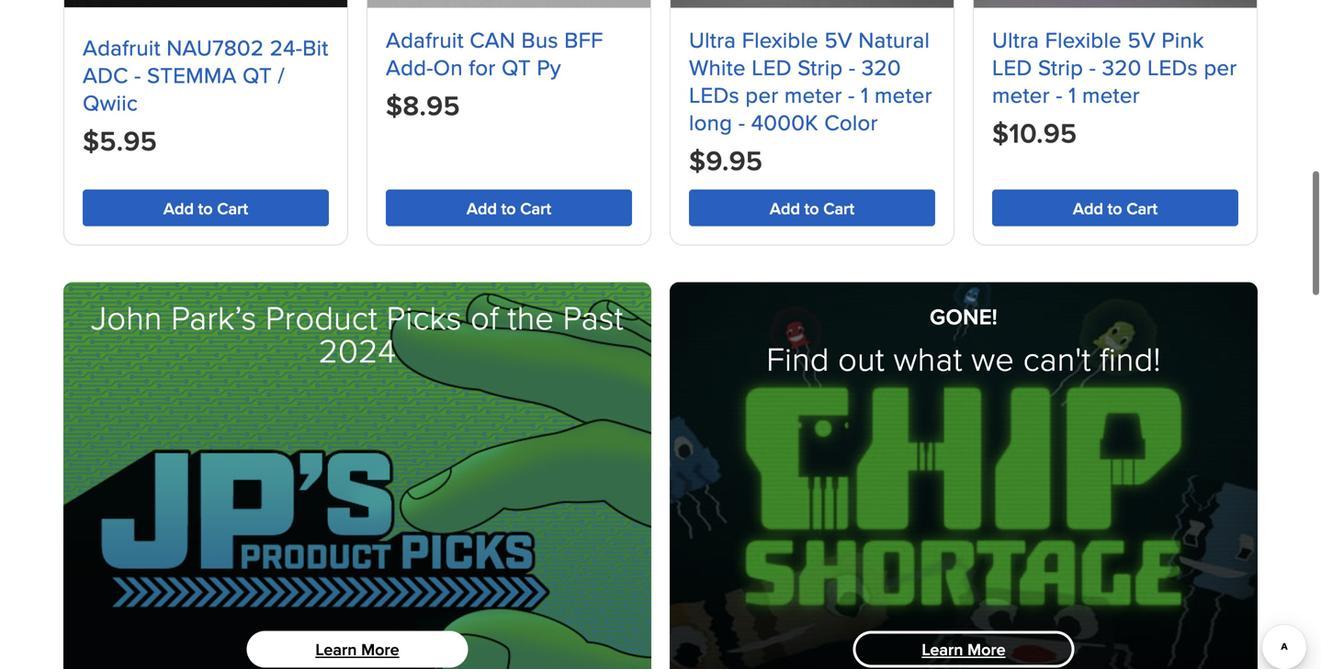 Task type: vqa. For each thing, say whether or not it's contained in the screenshot.
ADC
yes



Task type: locate. For each thing, give the bounding box(es) containing it.
1 horizontal spatial strip
[[1038, 52, 1083, 83]]

per
[[1204, 52, 1237, 83], [746, 79, 779, 111]]

qt left py in the left of the page
[[502, 52, 531, 83]]

5v inside ultra flexible 5v pink led strip - 320 leds per meter - 1 meter $10.95 add to cart
[[1128, 24, 1156, 56]]

0 horizontal spatial 320
[[862, 52, 901, 83]]

0 horizontal spatial 5v
[[825, 24, 853, 56]]

adafruit can bus bff add-on for qt py $8.95 add to cart
[[386, 24, 603, 221]]

adafruit for qwiic
[[83, 31, 161, 63]]

add inside the adafruit nau7802 24-bit adc - stemma qt / qwiic $5.95 add to cart
[[163, 197, 194, 221]]

cart inside adafruit can bus bff add-on for qt py $8.95 add to cart
[[520, 197, 551, 221]]

3 to from the left
[[804, 197, 819, 221]]

2 meter from the left
[[875, 79, 932, 111]]

24-
[[270, 31, 303, 63]]

bus
[[521, 24, 558, 56]]

flexible inside ultra flexible 5v pink led strip - 320 leds per meter - 1 meter $10.95 add to cart
[[1045, 24, 1122, 56]]

1 horizontal spatial learn
[[922, 638, 963, 662]]

0 horizontal spatial ultra
[[689, 24, 736, 56]]

adafruit up qwiic
[[83, 31, 161, 63]]

add-
[[386, 52, 433, 83]]

0 horizontal spatial leds
[[689, 79, 740, 111]]

1 learn from the left
[[315, 638, 357, 662]]

4 add to cart button from the left
[[992, 190, 1239, 227]]

past
[[563, 294, 624, 340]]

4 add from the left
[[1073, 197, 1103, 221]]

adafruit nau7802 24-bit adc - stemma qt / qwiic link
[[83, 31, 329, 118]]

5v left 'natural' in the top right of the page
[[825, 24, 853, 56]]

add inside ultra flexible 5v pink led strip - 320 leds per meter - 1 meter $10.95 add to cart
[[1073, 197, 1103, 221]]

py
[[537, 52, 561, 83]]

2 flexible from the left
[[1045, 24, 1122, 56]]

add inside adafruit can bus bff add-on for qt py $8.95 add to cart
[[467, 197, 497, 221]]

5v inside ultra flexible 5v natural white led strip - 320 leds per meter - 1 meter long - 4000k color $9.95 add to cart
[[825, 24, 853, 56]]

ultra flexible 5v pink led strip - 320 leds per meter - 1 meter link
[[992, 24, 1239, 111]]

2 cart from the left
[[520, 197, 551, 221]]

cart inside ultra flexible 5v natural white led strip - 320 leds per meter - 1 meter long - 4000k color $9.95 add to cart
[[823, 197, 855, 221]]

explore adafruit element
[[63, 283, 1258, 670]]

add to cart button for $8.95
[[386, 190, 632, 227]]

0 horizontal spatial more
[[361, 638, 399, 662]]

2 5v from the left
[[1128, 24, 1156, 56]]

angled shot of small, square can board with a tan jst-ph connector. image
[[368, 0, 651, 8], [368, 0, 651, 8]]

on
[[433, 52, 463, 83]]

cart
[[217, 197, 248, 221], [520, 197, 551, 221], [823, 197, 855, 221], [1127, 197, 1158, 221]]

2 to from the left
[[501, 197, 516, 221]]

320 left pink
[[1102, 52, 1142, 83]]

adafruit inside the adafruit nau7802 24-bit adc - stemma qt / qwiic $5.95 add to cart
[[83, 31, 161, 63]]

1 to from the left
[[198, 197, 213, 221]]

1 horizontal spatial flexible
[[1045, 24, 1122, 56]]

adafruit
[[386, 24, 464, 56], [83, 31, 161, 63]]

qwiic
[[83, 87, 138, 118]]

leds
[[1148, 52, 1198, 83], [689, 79, 740, 111]]

the
[[508, 294, 554, 340]]

add
[[163, 197, 194, 221], [467, 197, 497, 221], [770, 197, 800, 221], [1073, 197, 1103, 221]]

5v left pink
[[1128, 24, 1156, 56]]

1 horizontal spatial more
[[968, 638, 1006, 662]]

$10.95
[[992, 113, 1077, 153]]

led
[[752, 52, 792, 83], [992, 52, 1032, 83]]

1 learn more from the left
[[315, 638, 399, 662]]

led right white
[[752, 52, 792, 83]]

2 1 from the left
[[1069, 79, 1076, 111]]

1 horizontal spatial 320
[[1102, 52, 1142, 83]]

1
[[861, 79, 869, 111], [1069, 79, 1076, 111]]

0 horizontal spatial qt
[[243, 59, 272, 91]]

1 5v from the left
[[825, 24, 853, 56]]

0 horizontal spatial strip
[[798, 52, 843, 83]]

strip
[[798, 52, 843, 83], [1038, 52, 1083, 83]]

add to cart button
[[83, 190, 329, 227], [386, 190, 632, 227], [689, 190, 935, 227], [992, 190, 1239, 227]]

to
[[198, 197, 213, 221], [501, 197, 516, 221], [804, 197, 819, 221], [1108, 197, 1122, 221]]

angled shot of coiled led strip lighting up pink light. image
[[974, 0, 1257, 8], [974, 0, 1257, 8]]

learn more
[[315, 638, 399, 662], [922, 638, 1006, 662]]

2 add to cart button from the left
[[386, 190, 632, 227]]

to inside the adafruit nau7802 24-bit adc - stemma qt / qwiic $5.95 add to cart
[[198, 197, 213, 221]]

meter
[[785, 79, 842, 111], [875, 79, 932, 111], [992, 79, 1050, 111], [1082, 79, 1140, 111]]

1 up $10.95
[[1069, 79, 1076, 111]]

strip up color
[[798, 52, 843, 83]]

2 strip from the left
[[1038, 52, 1083, 83]]

1 add to cart button from the left
[[83, 190, 329, 227]]

2 add from the left
[[467, 197, 497, 221]]

0 horizontal spatial learn more
[[315, 638, 399, 662]]

add to cart button for $5.95
[[83, 190, 329, 227]]

ultra inside ultra flexible 5v pink led strip - 320 leds per meter - 1 meter $10.95 add to cart
[[992, 24, 1039, 56]]

angled shot of 1m long coiled led strip, lit up with warm leds. image
[[671, 0, 954, 8], [671, 0, 954, 8]]

-
[[849, 52, 856, 83], [1089, 52, 1096, 83], [134, 59, 141, 91], [848, 79, 855, 111], [1056, 79, 1063, 111], [738, 107, 745, 138]]

2 led from the left
[[992, 52, 1032, 83]]

learn
[[315, 638, 357, 662], [922, 638, 963, 662]]

1 horizontal spatial learn more
[[922, 638, 1006, 662]]

0 horizontal spatial adafruit
[[83, 31, 161, 63]]

/
[[278, 59, 285, 91]]

1 meter from the left
[[785, 79, 842, 111]]

ultra for $9.95
[[689, 24, 736, 56]]

0 horizontal spatial led
[[752, 52, 792, 83]]

$9.95
[[689, 141, 763, 181]]

4000k
[[751, 107, 819, 138]]

bff
[[564, 24, 603, 56]]

natural
[[859, 24, 930, 56]]

qt left /
[[243, 59, 272, 91]]

4 cart from the left
[[1127, 197, 1158, 221]]

strip inside ultra flexible 5v pink led strip - 320 leds per meter - 1 meter $10.95 add to cart
[[1038, 52, 1083, 83]]

1 horizontal spatial 5v
[[1128, 24, 1156, 56]]

0 horizontal spatial per
[[746, 79, 779, 111]]

video of a pair of white hand's trying to bend a strain gauge. the gauge is connected to a breakout board which is also connected to an oled display on a half-size breadboard. the numbers on the oled display show high digit numbers. image
[[64, 0, 347, 15]]

adafruit inside adafruit can bus bff add-on for qt py $8.95 add to cart
[[386, 24, 464, 56]]

1 horizontal spatial led
[[992, 52, 1032, 83]]

4 to from the left
[[1108, 197, 1122, 221]]

ultra for $10.95
[[992, 24, 1039, 56]]

qt
[[502, 52, 531, 83], [243, 59, 272, 91]]

1 flexible from the left
[[742, 24, 819, 56]]

adafruit left for
[[386, 24, 464, 56]]

1 ultra from the left
[[689, 24, 736, 56]]

0 horizontal spatial 1
[[861, 79, 869, 111]]

per inside ultra flexible 5v pink led strip - 320 leds per meter - 1 meter $10.95 add to cart
[[1204, 52, 1237, 83]]

1 horizontal spatial 1
[[1069, 79, 1076, 111]]

adafruit nau7802 24-bit adc - stemma qt / qwiic $5.95 add to cart
[[83, 31, 329, 221]]

3 add from the left
[[770, 197, 800, 221]]

1 inside ultra flexible 5v pink led strip - 320 leds per meter - 1 meter $10.95 add to cart
[[1069, 79, 1076, 111]]

5v
[[825, 24, 853, 56], [1128, 24, 1156, 56]]

5v for $10.95
[[1128, 24, 1156, 56]]

1 horizontal spatial ultra
[[992, 24, 1039, 56]]

1 horizontal spatial per
[[1204, 52, 1237, 83]]

320 up color
[[862, 52, 901, 83]]

qt inside the adafruit nau7802 24-bit adc - stemma qt / qwiic $5.95 add to cart
[[243, 59, 272, 91]]

more
[[361, 638, 399, 662], [968, 638, 1006, 662]]

out
[[838, 335, 885, 382]]

flexible
[[742, 24, 819, 56], [1045, 24, 1122, 56]]

qt inside adafruit can bus bff add-on for qt py $8.95 add to cart
[[502, 52, 531, 83]]

1 horizontal spatial adafruit
[[386, 24, 464, 56]]

strip up $10.95
[[1038, 52, 1083, 83]]

2 ultra from the left
[[992, 24, 1039, 56]]

product
[[266, 294, 378, 340]]

ultra flexible 5v pink led strip - 320 leds per meter - 1 meter $10.95 add to cart
[[992, 24, 1237, 221]]

1 320 from the left
[[862, 52, 901, 83]]

3 add to cart button from the left
[[689, 190, 935, 227]]

2 320 from the left
[[1102, 52, 1142, 83]]

3 cart from the left
[[823, 197, 855, 221]]

1 horizontal spatial qt
[[502, 52, 531, 83]]

1 down 'natural' in the top right of the page
[[861, 79, 869, 111]]

1 horizontal spatial leds
[[1148, 52, 1198, 83]]

320 inside ultra flexible 5v pink led strip - 320 leds per meter - 1 meter $10.95 add to cart
[[1102, 52, 1142, 83]]

ultra
[[689, 24, 736, 56], [992, 24, 1039, 56]]

ultra inside ultra flexible 5v natural white led strip - 320 leds per meter - 1 meter long - 4000k color $9.95 add to cart
[[689, 24, 736, 56]]

0 horizontal spatial learn
[[315, 638, 357, 662]]

1 led from the left
[[752, 52, 792, 83]]

320
[[862, 52, 901, 83], [1102, 52, 1142, 83]]

of
[[471, 294, 499, 340]]

gone! find out what we can't find!
[[767, 301, 1161, 382]]

1 cart from the left
[[217, 197, 248, 221]]

1 1 from the left
[[861, 79, 869, 111]]

0 horizontal spatial flexible
[[742, 24, 819, 56]]

1 add from the left
[[163, 197, 194, 221]]

flexible inside ultra flexible 5v natural white led strip - 320 leds per meter - 1 meter long - 4000k color $9.95 add to cart
[[742, 24, 819, 56]]

flexible for $10.95
[[1045, 24, 1122, 56]]

can
[[470, 24, 515, 56]]

led up $10.95
[[992, 52, 1032, 83]]

1 strip from the left
[[798, 52, 843, 83]]



Task type: describe. For each thing, give the bounding box(es) containing it.
for
[[469, 52, 496, 83]]

leds inside ultra flexible 5v natural white led strip - 320 leds per meter - 1 meter long - 4000k color $9.95 add to cart
[[689, 79, 740, 111]]

2024
[[319, 327, 396, 374]]

cart inside the adafruit nau7802 24-bit adc - stemma qt / qwiic $5.95 add to cart
[[217, 197, 248, 221]]

pink
[[1162, 24, 1204, 56]]

white
[[689, 52, 746, 83]]

leds inside ultra flexible 5v pink led strip - 320 leds per meter - 1 meter $10.95 add to cart
[[1148, 52, 1198, 83]]

led inside ultra flexible 5v natural white led strip - 320 leds per meter - 1 meter long - 4000k color $9.95 add to cart
[[752, 52, 792, 83]]

2 more from the left
[[968, 638, 1006, 662]]

color
[[824, 107, 878, 138]]

to inside ultra flexible 5v pink led strip - 320 leds per meter - 1 meter $10.95 add to cart
[[1108, 197, 1122, 221]]

picks
[[387, 294, 462, 340]]

find!
[[1100, 335, 1161, 382]]

1 more from the left
[[361, 638, 399, 662]]

5v for meter
[[825, 24, 853, 56]]

can't
[[1023, 335, 1091, 382]]

per inside ultra flexible 5v natural white led strip - 320 leds per meter - 1 meter long - 4000k color $9.95 add to cart
[[746, 79, 779, 111]]

4 meter from the left
[[1082, 79, 1140, 111]]

strip inside ultra flexible 5v natural white led strip - 320 leds per meter - 1 meter long - 4000k color $9.95 add to cart
[[798, 52, 843, 83]]

cart inside ultra flexible 5v pink led strip - 320 leds per meter - 1 meter $10.95 add to cart
[[1127, 197, 1158, 221]]

- inside the adafruit nau7802 24-bit adc - stemma qt / qwiic $5.95 add to cart
[[134, 59, 141, 91]]

$5.95
[[83, 121, 157, 161]]

long
[[689, 107, 732, 138]]

add to cart button for $10.95
[[992, 190, 1239, 227]]

what
[[894, 335, 963, 382]]

nau7802
[[167, 31, 264, 63]]

gone!
[[930, 301, 998, 333]]

3 meter from the left
[[992, 79, 1050, 111]]

adafruit can bus bff add-on for qt py link
[[386, 24, 632, 83]]

john
[[91, 294, 162, 340]]

adc
[[83, 59, 128, 91]]

john park's product picks of the past 2024
[[91, 294, 624, 374]]

add inside ultra flexible 5v natural white led strip - 320 leds per meter - 1 meter long - 4000k color $9.95 add to cart
[[770, 197, 800, 221]]

flexible for meter
[[742, 24, 819, 56]]

320 inside ultra flexible 5v natural white led strip - 320 leds per meter - 1 meter long - 4000k color $9.95 add to cart
[[862, 52, 901, 83]]

ultra flexible 5v natural white led strip - 320 leds per meter - 1 meter long - 4000k color link
[[689, 24, 935, 138]]

qt for $8.95
[[502, 52, 531, 83]]

qt for $5.95
[[243, 59, 272, 91]]

to inside ultra flexible 5v natural white led strip - 320 leds per meter - 1 meter long - 4000k color $9.95 add to cart
[[804, 197, 819, 221]]

$8.95
[[386, 86, 460, 126]]

ultra flexible 5v natural white led strip - 320 leds per meter - 1 meter long - 4000k color $9.95 add to cart
[[689, 24, 932, 221]]

bit
[[303, 31, 329, 63]]

1 inside ultra flexible 5v natural white led strip - 320 leds per meter - 1 meter long - 4000k color $9.95 add to cart
[[861, 79, 869, 111]]

2 learn from the left
[[922, 638, 963, 662]]

stemma
[[147, 59, 237, 91]]

led inside ultra flexible 5v pink led strip - 320 leds per meter - 1 meter $10.95 add to cart
[[992, 52, 1032, 83]]

adafruit for $8.95
[[386, 24, 464, 56]]

find
[[767, 335, 829, 382]]

2 learn more from the left
[[922, 638, 1006, 662]]

add to cart button for $9.95
[[689, 190, 935, 227]]

park's
[[171, 294, 257, 340]]

to inside adafruit can bus bff add-on for qt py $8.95 add to cart
[[501, 197, 516, 221]]

we
[[971, 335, 1014, 382]]



